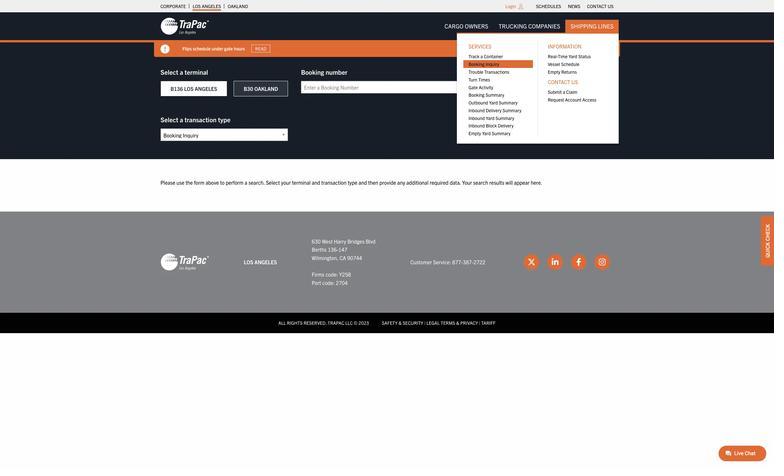 Task type: describe. For each thing, give the bounding box(es) containing it.
booking inquiry link
[[464, 60, 533, 68]]

customer
[[411, 259, 432, 265]]

shipping lines menu item
[[457, 20, 619, 144]]

1 horizontal spatial type
[[348, 179, 358, 186]]

corporate link
[[161, 2, 186, 11]]

request
[[548, 97, 564, 103]]

safety
[[382, 320, 398, 326]]

all
[[279, 320, 286, 326]]

menu for information
[[543, 53, 613, 76]]

select for select a terminal
[[161, 68, 178, 76]]

ca
[[340, 255, 346, 261]]

select for select a transaction type
[[161, 116, 178, 124]]

0 vertical spatial angeles
[[202, 3, 221, 9]]

shipping
[[571, 22, 597, 30]]

1 vertical spatial booking
[[301, 68, 324, 76]]

llc
[[345, 320, 353, 326]]

blvd
[[366, 238, 376, 245]]

inbound delivery summary link
[[464, 107, 533, 114]]

claim
[[567, 89, 578, 95]]

gate
[[224, 46, 233, 51]]

0 vertical spatial contact
[[587, 3, 607, 9]]

safety & security link
[[382, 320, 423, 326]]

your
[[281, 179, 291, 186]]

angeles inside footer
[[255, 259, 277, 265]]

login link
[[506, 3, 516, 9]]

booking number
[[301, 68, 348, 76]]

1 vertical spatial contact us link
[[543, 76, 613, 88]]

legal terms & privacy link
[[427, 320, 478, 326]]

submit a claim request account access
[[548, 89, 597, 103]]

booking summary link
[[464, 91, 533, 99]]

container
[[484, 54, 503, 59]]

2 inbound from the top
[[469, 115, 485, 121]]

select a terminal
[[161, 68, 208, 76]]

wilmington,
[[312, 255, 339, 261]]

0 vertical spatial delivery
[[486, 107, 502, 113]]

b136 los angeles
[[171, 85, 217, 92]]

cargo
[[445, 22, 464, 30]]

submit
[[548, 89, 562, 95]]

vessel
[[548, 61, 560, 67]]

real-
[[548, 54, 558, 59]]

appear
[[514, 179, 530, 186]]

a for terminal
[[180, 68, 183, 76]]

2 & from the left
[[456, 320, 460, 326]]

submit a claim link
[[543, 88, 613, 96]]

summary down booking summary "link"
[[499, 100, 518, 106]]

0 vertical spatial oakland
[[228, 3, 248, 9]]

2023
[[359, 320, 369, 326]]

630 west harry bridges blvd berths 136-147 wilmington, ca 90744
[[312, 238, 376, 261]]

track a container booking inquiry trouble transactions turn times gate activity booking summary outbound yard summary inbound delivery summary inbound yard summary inbound block delivery empty yard summary
[[469, 54, 522, 136]]

inbound block delivery link
[[464, 122, 533, 130]]

2 vertical spatial booking
[[469, 92, 485, 98]]

real-time yard status link
[[543, 53, 613, 60]]

gate
[[469, 84, 478, 90]]

provide
[[380, 179, 396, 186]]

services
[[469, 43, 492, 50]]

under
[[212, 46, 223, 51]]

136-
[[328, 246, 339, 253]]

yard down block
[[482, 131, 491, 136]]

contact us inside contact us menu item
[[548, 79, 578, 85]]

quick
[[765, 242, 771, 258]]

0 vertical spatial code:
[[326, 271, 338, 278]]

turn times link
[[464, 76, 533, 83]]

Booking number text field
[[301, 81, 568, 94]]

tariff
[[482, 320, 496, 326]]

transactions
[[485, 69, 510, 75]]

please
[[161, 179, 175, 186]]

account
[[565, 97, 582, 103]]

trouble
[[469, 69, 484, 75]]

gate activity link
[[464, 83, 533, 91]]

flips
[[183, 46, 192, 51]]

los angeles link
[[193, 2, 221, 11]]

trouble transactions link
[[464, 68, 533, 76]]

owners
[[465, 22, 489, 30]]

trucking
[[499, 22, 527, 30]]

vessel schedule link
[[543, 60, 613, 68]]

1 vertical spatial delivery
[[498, 123, 514, 129]]

menu for services
[[464, 53, 533, 137]]

read
[[255, 46, 267, 51]]

yard up inbound delivery summary link
[[489, 100, 498, 106]]

1 vertical spatial oakland
[[254, 85, 278, 92]]

required
[[430, 179, 449, 186]]

any
[[397, 179, 405, 186]]

data.
[[450, 179, 461, 186]]

los angeles inside footer
[[244, 259, 277, 265]]

service:
[[433, 259, 451, 265]]

services link
[[464, 40, 533, 53]]

firms
[[312, 271, 325, 278]]

firms code:  y258 port code:  2704
[[312, 271, 351, 286]]

login
[[506, 3, 516, 9]]

please use the form above to perform a search. select your terminal and transaction type and then provide any additional required data. your search results will appear here.
[[161, 179, 543, 186]]

empty returns link
[[543, 68, 613, 76]]

corporate
[[161, 3, 186, 9]]

rights
[[287, 320, 303, 326]]

block
[[486, 123, 497, 129]]

returns
[[562, 69, 577, 75]]

activity
[[479, 84, 494, 90]]

1 vertical spatial terminal
[[292, 179, 311, 186]]

©
[[354, 320, 358, 326]]

search.
[[249, 179, 265, 186]]

1 vertical spatial angeles
[[195, 85, 217, 92]]

track
[[469, 54, 480, 59]]

footer containing 630 west harry bridges blvd
[[0, 212, 774, 333]]

877-
[[453, 259, 463, 265]]

schedule
[[193, 46, 211, 51]]

y258
[[339, 271, 351, 278]]

use
[[177, 179, 184, 186]]

empty yard summary link
[[464, 130, 533, 137]]

1 horizontal spatial us
[[608, 3, 614, 9]]

1 los angeles image from the top
[[161, 17, 209, 35]]



Task type: vqa. For each thing, say whether or not it's contained in the screenshot.
Please use the form above to perform a search. Select your terminal and transaction type and then provide any additional required data. Your search results will appear here.
yes



Task type: locate. For each thing, give the bounding box(es) containing it.
summary up inbound yard summary link
[[503, 107, 522, 113]]

0 horizontal spatial contact
[[548, 79, 571, 85]]

1 vertical spatial us
[[572, 79, 578, 85]]

empty down vessel
[[548, 69, 561, 75]]

summary down the gate activity link
[[486, 92, 505, 98]]

los angeles
[[193, 3, 221, 9], [244, 259, 277, 265]]

select left the your
[[266, 179, 280, 186]]

yard inside the real-time yard status vessel schedule empty returns
[[569, 54, 578, 59]]

2722
[[474, 259, 486, 265]]

0 horizontal spatial transaction
[[185, 116, 217, 124]]

b136
[[171, 85, 183, 92]]

2 los angeles image from the top
[[161, 253, 209, 271]]

0 horizontal spatial los angeles
[[193, 3, 221, 9]]

contact inside menu item
[[548, 79, 571, 85]]

and
[[312, 179, 320, 186], [359, 179, 367, 186]]

a right the track
[[481, 54, 483, 59]]

banner
[[0, 12, 774, 144]]

contact us up lines
[[587, 3, 614, 9]]

terms
[[441, 320, 455, 326]]

1 vertical spatial los
[[184, 85, 194, 92]]

outbound yard summary link
[[464, 99, 533, 107]]

news link
[[568, 2, 581, 11]]

angeles
[[202, 3, 221, 9], [195, 85, 217, 92], [255, 259, 277, 265]]

1 horizontal spatial oakland
[[254, 85, 278, 92]]

0 vertical spatial menu bar
[[533, 2, 617, 11]]

1 vertical spatial contact us
[[548, 79, 578, 85]]

perform
[[226, 179, 244, 186]]

code: up 2704
[[326, 271, 338, 278]]

2 vertical spatial select
[[266, 179, 280, 186]]

a for claim
[[563, 89, 566, 95]]

number
[[326, 68, 348, 76]]

0 vertical spatial inbound
[[469, 107, 485, 113]]

630
[[312, 238, 321, 245]]

oakland right los angeles link
[[228, 3, 248, 9]]

1 vertical spatial empty
[[469, 131, 481, 136]]

shipping lines
[[571, 22, 614, 30]]

1 vertical spatial transaction
[[321, 179, 347, 186]]

2 vertical spatial angeles
[[255, 259, 277, 265]]

| left legal
[[425, 320, 426, 326]]

a inside track a container booking inquiry trouble transactions turn times gate activity booking summary outbound yard summary inbound delivery summary inbound yard summary inbound block delivery empty yard summary
[[481, 54, 483, 59]]

los
[[193, 3, 201, 9], [184, 85, 194, 92], [244, 259, 253, 265]]

delivery
[[486, 107, 502, 113], [498, 123, 514, 129]]

type
[[218, 116, 231, 124], [348, 179, 358, 186]]

0 vertical spatial contact us link
[[587, 2, 614, 11]]

schedules
[[536, 3, 561, 9]]

menu containing services
[[457, 33, 619, 144]]

empty
[[548, 69, 561, 75], [469, 131, 481, 136]]

387-
[[463, 259, 474, 265]]

1 vertical spatial type
[[348, 179, 358, 186]]

1 & from the left
[[399, 320, 402, 326]]

us inside menu item
[[572, 79, 578, 85]]

code: right port
[[322, 280, 335, 286]]

select down b136
[[161, 116, 178, 124]]

additional
[[407, 179, 429, 186]]

0 vertical spatial los angeles image
[[161, 17, 209, 35]]

will
[[506, 179, 513, 186]]

1 vertical spatial inbound
[[469, 115, 485, 121]]

0 vertical spatial transaction
[[185, 116, 217, 124]]

menu for shipping lines
[[457, 33, 619, 144]]

contact up submit
[[548, 79, 571, 85]]

lines
[[598, 22, 614, 30]]

banner containing cargo owners
[[0, 12, 774, 144]]

menu for contact us
[[543, 88, 613, 104]]

los inside footer
[[244, 259, 253, 265]]

1 horizontal spatial transaction
[[321, 179, 347, 186]]

hours
[[234, 46, 245, 51]]

time
[[558, 54, 568, 59]]

1 horizontal spatial and
[[359, 179, 367, 186]]

menu bar inside banner
[[440, 20, 619, 144]]

trapac
[[328, 320, 344, 326]]

summary down inbound delivery summary link
[[496, 115, 515, 121]]

0 vertical spatial select
[[161, 68, 178, 76]]

us up lines
[[608, 3, 614, 9]]

0 horizontal spatial type
[[218, 116, 231, 124]]

booking up outbound on the right
[[469, 92, 485, 98]]

1 inbound from the top
[[469, 107, 485, 113]]

b30 oakland
[[244, 85, 278, 92]]

to
[[220, 179, 225, 186]]

2704
[[336, 280, 348, 286]]

booking up trouble
[[469, 61, 485, 67]]

results
[[490, 179, 505, 186]]

0 vertical spatial contact us
[[587, 3, 614, 9]]

| left 'tariff'
[[479, 320, 481, 326]]

contact us
[[587, 3, 614, 9], [548, 79, 578, 85]]

0 horizontal spatial and
[[312, 179, 320, 186]]

0 horizontal spatial oakland
[[228, 3, 248, 9]]

0 vertical spatial type
[[218, 116, 231, 124]]

contact us link
[[587, 2, 614, 11], [543, 76, 613, 88]]

check
[[765, 224, 771, 241]]

1 vertical spatial contact
[[548, 79, 571, 85]]

a for transaction
[[180, 116, 183, 124]]

oakland
[[228, 3, 248, 9], [254, 85, 278, 92]]

inbound
[[469, 107, 485, 113], [469, 115, 485, 121], [469, 123, 485, 129]]

and right the your
[[312, 179, 320, 186]]

1 vertical spatial los angeles
[[244, 259, 277, 265]]

summary down inbound block delivery link
[[492, 131, 511, 136]]

2 vertical spatial inbound
[[469, 123, 485, 129]]

0 horizontal spatial terminal
[[185, 68, 208, 76]]

here.
[[531, 179, 543, 186]]

privacy
[[461, 320, 478, 326]]

companies
[[529, 22, 561, 30]]

|
[[425, 320, 426, 326], [479, 320, 481, 326]]

trucking companies link
[[494, 20, 566, 33]]

oakland right b30
[[254, 85, 278, 92]]

transaction
[[185, 116, 217, 124], [321, 179, 347, 186]]

1 horizontal spatial empty
[[548, 69, 561, 75]]

form
[[194, 179, 204, 186]]

inbound yard summary link
[[464, 114, 533, 122]]

0 horizontal spatial |
[[425, 320, 426, 326]]

delivery up empty yard summary link
[[498, 123, 514, 129]]

1 horizontal spatial &
[[456, 320, 460, 326]]

0 vertical spatial empty
[[548, 69, 561, 75]]

contact up shipping lines in the right of the page
[[587, 3, 607, 9]]

1 horizontal spatial contact
[[587, 3, 607, 9]]

solid image
[[161, 45, 170, 54]]

select up b136
[[161, 68, 178, 76]]

terminal right the your
[[292, 179, 311, 186]]

1 and from the left
[[312, 179, 320, 186]]

safety & security | legal terms & privacy | tariff
[[382, 320, 496, 326]]

empty inside track a container booking inquiry trouble transactions turn times gate activity booking summary outbound yard summary inbound delivery summary inbound yard summary inbound block delivery empty yard summary
[[469, 131, 481, 136]]

the
[[186, 179, 193, 186]]

0 vertical spatial los angeles
[[193, 3, 221, 9]]

0 vertical spatial booking
[[469, 61, 485, 67]]

2 | from the left
[[479, 320, 481, 326]]

menu bar containing cargo owners
[[440, 20, 619, 144]]

contact
[[587, 3, 607, 9], [548, 79, 571, 85]]

schedule
[[561, 61, 580, 67]]

0 horizontal spatial &
[[399, 320, 402, 326]]

services menu item
[[464, 40, 533, 137]]

select a transaction type
[[161, 116, 231, 124]]

1 vertical spatial los angeles image
[[161, 253, 209, 271]]

0 vertical spatial terminal
[[185, 68, 208, 76]]

1 | from the left
[[425, 320, 426, 326]]

yard up block
[[486, 115, 495, 121]]

inquiry
[[486, 61, 499, 67]]

a left search.
[[245, 179, 247, 186]]

0 vertical spatial us
[[608, 3, 614, 9]]

booking left number
[[301, 68, 324, 76]]

1 horizontal spatial |
[[479, 320, 481, 326]]

menu containing track a container
[[464, 53, 533, 137]]

147
[[339, 246, 348, 253]]

west
[[322, 238, 333, 245]]

flips schedule under gate hours
[[183, 46, 245, 51]]

menu
[[457, 33, 619, 144], [464, 53, 533, 137], [543, 53, 613, 76], [543, 88, 613, 104]]

harry
[[334, 238, 346, 245]]

2 vertical spatial los
[[244, 259, 253, 265]]

real-time yard status vessel schedule empty returns
[[548, 54, 591, 75]]

contact us down returns
[[548, 79, 578, 85]]

port
[[312, 280, 321, 286]]

1 horizontal spatial contact us
[[587, 3, 614, 9]]

berths
[[312, 246, 327, 253]]

yard
[[569, 54, 578, 59], [489, 100, 498, 106], [486, 115, 495, 121], [482, 131, 491, 136]]

us up submit a claim link at the top right
[[572, 79, 578, 85]]

0 vertical spatial los
[[193, 3, 201, 9]]

turn
[[469, 77, 478, 82]]

90744
[[347, 255, 362, 261]]

bridges
[[348, 238, 365, 245]]

booking inquiry menu item
[[464, 60, 533, 68]]

menu containing submit a claim
[[543, 88, 613, 104]]

1 horizontal spatial terminal
[[292, 179, 311, 186]]

cargo owners
[[445, 22, 489, 30]]

los angeles image
[[161, 17, 209, 35], [161, 253, 209, 271]]

outbound
[[469, 100, 488, 106]]

2 and from the left
[[359, 179, 367, 186]]

a inside submit a claim request account access
[[563, 89, 566, 95]]

a down b136
[[180, 116, 183, 124]]

schedules link
[[536, 2, 561, 11]]

menu containing real-time yard status
[[543, 53, 613, 76]]

status
[[579, 54, 591, 59]]

search
[[473, 179, 488, 186]]

1 vertical spatial code:
[[322, 280, 335, 286]]

booking
[[469, 61, 485, 67], [301, 68, 324, 76], [469, 92, 485, 98]]

3 inbound from the top
[[469, 123, 485, 129]]

menu bar containing schedules
[[533, 2, 617, 11]]

a left claim
[[563, 89, 566, 95]]

delivery up inbound yard summary link
[[486, 107, 502, 113]]

1 vertical spatial menu bar
[[440, 20, 619, 144]]

trucking companies
[[499, 22, 561, 30]]

& right terms
[[456, 320, 460, 326]]

1 horizontal spatial los angeles
[[244, 259, 277, 265]]

access
[[583, 97, 597, 103]]

0 horizontal spatial empty
[[469, 131, 481, 136]]

yard up schedule
[[569, 54, 578, 59]]

light image
[[519, 4, 523, 9]]

& right safety
[[399, 320, 402, 326]]

and left then
[[359, 179, 367, 186]]

footer
[[0, 212, 774, 333]]

terminal up b136 los angeles
[[185, 68, 208, 76]]

0 horizontal spatial us
[[572, 79, 578, 85]]

information menu item
[[543, 40, 613, 76]]

all rights reserved. trapac llc © 2023
[[279, 320, 369, 326]]

oakland link
[[228, 2, 248, 11]]

menu bar
[[533, 2, 617, 11], [440, 20, 619, 144]]

contact us link up lines
[[587, 2, 614, 11]]

contact us link up claim
[[543, 76, 613, 88]]

a up b136
[[180, 68, 183, 76]]

0 horizontal spatial contact us
[[548, 79, 578, 85]]

contact us menu item
[[543, 76, 613, 104]]

1 vertical spatial select
[[161, 116, 178, 124]]

customer service: 877-387-2722
[[411, 259, 486, 265]]

empty down inbound block delivery link
[[469, 131, 481, 136]]

empty inside the real-time yard status vessel schedule empty returns
[[548, 69, 561, 75]]

quick check link
[[762, 216, 774, 266]]

a for container
[[481, 54, 483, 59]]



